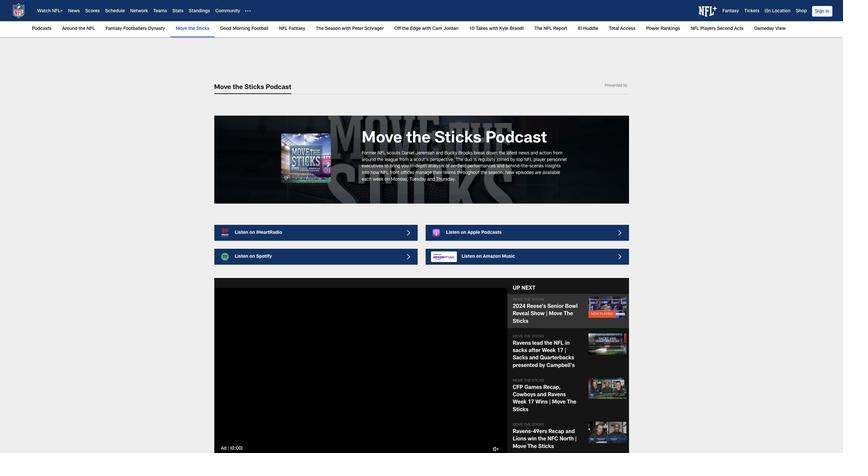 Task type: vqa. For each thing, say whether or not it's contained in the screenshot.
WATCH NFL NETWORK LIVE
no



Task type: describe. For each thing, give the bounding box(es) containing it.
week inside move the sticks ravens lead the nfl in sacks after week 17 | sacks and quarterbacks presented by campbell's
[[542, 349, 556, 354]]

iheartradio icon image
[[220, 228, 230, 238]]

around the nfl
[[62, 27, 95, 31]]

good
[[220, 27, 232, 31]]

am-listen on-light image
[[431, 252, 457, 262]]

jeremiah
[[416, 151, 435, 156]]

schedule link
[[105, 9, 125, 14]]

and up perspective.
[[436, 151, 444, 156]]

and down their on the right top of the page
[[428, 177, 435, 182]]

with for 10
[[489, 27, 499, 31]]

good morning football link
[[218, 21, 271, 37]]

up next
[[513, 286, 536, 292]]

fantasy for fantasy footballers dynasty
[[106, 27, 122, 31]]

0 vertical spatial from
[[553, 151, 563, 156]]

17 inside move the sticks cfp games recap, cowboys and ravens week 17 wins | move the sticks
[[528, 401, 534, 406]]

(0:
[[231, 447, 236, 451]]

sign
[[815, 9, 825, 14]]

nfl down to
[[381, 171, 389, 176]]

presented
[[605, 84, 623, 88]]

around
[[62, 27, 77, 31]]

cam
[[433, 27, 443, 31]]

move the sticks podcast for presented
[[214, 84, 292, 91]]

ravens inside move the sticks cfp games recap, cowboys and ravens week 17 wins | move the sticks
[[548, 393, 566, 398]]

nfl left report
[[544, 27, 552, 31]]

up
[[513, 286, 521, 292]]

recap
[[549, 430, 565, 435]]

move the sticks podcast for former
[[362, 131, 547, 147]]

2 with from the left
[[422, 27, 431, 31]]

brandt
[[510, 27, 524, 31]]

league
[[385, 158, 398, 163]]

a
[[410, 158, 413, 163]]

right image for listen on apple podcasts
[[619, 231, 624, 236]]

nfl inside move the sticks ravens lead the nfl in sacks after week 17 | sacks and quarterbacks presented by campbell's
[[554, 341, 564, 347]]

total access
[[609, 27, 636, 31]]

standings link
[[189, 9, 210, 14]]

schrager
[[365, 27, 384, 31]]

view
[[776, 27, 786, 31]]

in-
[[410, 164, 416, 169]]

standings
[[189, 9, 210, 14]]

offices
[[401, 171, 415, 176]]

football
[[252, 27, 269, 31]]

tickets
[[745, 9, 760, 14]]

rankings
[[661, 27, 681, 31]]

page main content main content
[[0, 83, 844, 454]]

around the nfl link
[[59, 21, 98, 37]]

nfc
[[548, 437, 559, 443]]

watch nfl+ link
[[37, 9, 63, 14]]

throughout
[[457, 171, 480, 176]]

players
[[701, 27, 716, 31]]

podcast for former nfl scouts daniel jeremiah and bucky brooks break down the latest news and action from around the league from a scout's perspective. the duo is regularly joined by top nfl player personnel executives to bring you in-depth analysis of on-field performances and behind-the-scenes insights into how nfl front offices manage their teams throughout the season. new episodes are available each week on monday, tuesday and thursday.
[[486, 131, 547, 147]]

former
[[362, 151, 377, 156]]

community link
[[215, 9, 240, 14]]

on for listen on iheartradio
[[250, 231, 255, 235]]

how
[[371, 171, 380, 176]]

and inside move the sticks ravens lead the nfl in sacks after week 17 | sacks and quarterbacks presented by campbell's
[[530, 356, 539, 362]]

2024
[[513, 305, 526, 310]]

move the sticks link
[[173, 21, 212, 37]]

on for listen on apple podcasts
[[461, 231, 467, 235]]

of
[[446, 164, 450, 169]]

presented by
[[605, 84, 628, 88]]

| for recap,
[[550, 401, 551, 406]]

dots image
[[246, 8, 251, 14]]

sticks inside move the sticks ravens lead the nfl in sacks after week 17 | sacks and quarterbacks presented by campbell's
[[532, 335, 544, 339]]

week inside move the sticks cfp games recap, cowboys and ravens week 17 wins | move the sticks
[[513, 401, 527, 406]]

scores link
[[85, 9, 100, 14]]

17 inside move the sticks ravens lead the nfl in sacks after week 17 | sacks and quarterbacks presented by campbell's
[[557, 349, 564, 354]]

the season with peter schrager
[[316, 27, 384, 31]]

banner containing watch nfl+
[[0, 0, 844, 37]]

ad : (0: 00 )
[[221, 447, 243, 451]]

nfl up league
[[378, 151, 386, 156]]

the inside move the sticks cfp games recap, cowboys and ravens week 17 wins | move the sticks
[[567, 401, 577, 406]]

bucky
[[445, 151, 458, 156]]

move inside move the sticks ravens lead the nfl in sacks after week 17 | sacks and quarterbacks presented by campbell's
[[513, 335, 523, 339]]

off the edge with cam jordan link
[[392, 21, 461, 37]]

next
[[522, 286, 536, 292]]

the inside move the sticks cfp games recap, cowboys and ravens week 17 wins | move the sticks
[[524, 379, 531, 383]]

sign in button
[[813, 6, 833, 17]]

scores
[[85, 9, 100, 14]]

)
[[242, 447, 243, 451]]

games
[[525, 386, 542, 391]]

gameday
[[755, 27, 775, 31]]

on for listen on spotify
[[250, 255, 255, 259]]

season.
[[489, 171, 504, 176]]

fantasy footballers dynasty
[[106, 27, 165, 31]]

edge
[[410, 27, 421, 31]]

each
[[362, 177, 372, 182]]

reese's
[[527, 305, 546, 310]]

1 horizontal spatial fantasy
[[289, 27, 305, 31]]

stats
[[172, 9, 184, 14]]

top
[[517, 158, 523, 163]]

0 horizontal spatial from
[[400, 158, 409, 163]]

insights
[[545, 164, 561, 169]]

the inside 'link'
[[79, 27, 85, 31]]

new
[[506, 171, 515, 176]]

nfl shield image
[[11, 3, 27, 19]]

in
[[565, 341, 570, 347]]

teams link
[[153, 9, 167, 14]]

bowl
[[565, 305, 578, 310]]

regularly
[[478, 158, 496, 163]]

tickets link
[[745, 9, 760, 14]]

0 vertical spatial podcasts
[[32, 27, 51, 31]]

joined
[[497, 158, 509, 163]]

listen for listen on iheartradio
[[235, 231, 248, 235]]

on for listen on amazon music
[[477, 255, 482, 259]]

cfp
[[513, 386, 524, 391]]

the inside move the sticks 2024 reese's senior bowl reveal show | move the sticks
[[524, 298, 531, 302]]

access
[[621, 27, 636, 31]]

nfl left 'players'
[[691, 27, 700, 31]]

nfl fantasy link
[[277, 21, 308, 37]]

dynasty
[[148, 27, 165, 31]]

2024 reese's senior bowl reveal show | move the sticks image
[[589, 297, 627, 318]]

is
[[474, 158, 477, 163]]

field
[[458, 164, 467, 169]]

gameday view
[[755, 27, 786, 31]]

kyle
[[500, 27, 509, 31]]

former nfl scouts daniel jeremiah and bucky brooks break down the latest news and action from around the league from a scout's perspective. the duo is regularly joined by top nfl player personnel executives to bring you in-depth analysis of on-field performances and behind-the-scenes insights into how nfl front offices manage their teams throughout the season. new episodes are available each week on monday, tuesday and thursday.
[[362, 151, 567, 182]]

watch nfl+
[[37, 9, 63, 14]]



Task type: locate. For each thing, give the bounding box(es) containing it.
teams
[[153, 9, 167, 14]]

off
[[395, 27, 401, 31]]

watch
[[37, 9, 51, 14]]

analysis
[[428, 164, 445, 169]]

by
[[624, 84, 628, 88], [511, 158, 515, 163], [540, 364, 546, 369]]

podcast for presented by
[[266, 84, 292, 91]]

0 vertical spatial week
[[542, 349, 556, 354]]

campbell's
[[547, 364, 575, 369]]

0 horizontal spatial podcasts
[[32, 27, 51, 31]]

el huddle
[[578, 27, 599, 31]]

move the sticks 2024 reese's senior bowl reveal show | move the sticks
[[513, 298, 578, 325]]

total
[[609, 27, 620, 31]]

0 horizontal spatial with
[[342, 27, 351, 31]]

2 vertical spatial by
[[540, 364, 546, 369]]

recap,
[[544, 386, 561, 391]]

2 horizontal spatial fantasy
[[723, 9, 739, 14]]

on left iheartradio
[[250, 231, 255, 235]]

stats link
[[172, 9, 184, 14]]

player
[[534, 158, 546, 163]]

shop link
[[796, 9, 807, 14]]

0 horizontal spatial move the sticks podcast
[[214, 84, 292, 91]]

0 horizontal spatial week
[[513, 401, 527, 406]]

the inside move the sticks ravens-49ers recap and lions win the nfc north | move the sticks
[[528, 445, 537, 450]]

with left kyle
[[489, 27, 499, 31]]

takes
[[476, 27, 488, 31]]

on left apple at the bottom right of page
[[461, 231, 467, 235]]

episodes
[[516, 171, 534, 176]]

week
[[373, 177, 384, 182]]

1 vertical spatial right image
[[407, 254, 413, 260]]

| for recap
[[576, 437, 577, 443]]

on left the spotify at left
[[250, 255, 255, 259]]

amazon
[[483, 255, 501, 259]]

break
[[474, 151, 485, 156]]

1 vertical spatial by
[[511, 158, 515, 163]]

0 vertical spatial podcast
[[266, 84, 292, 91]]

on
[[385, 177, 390, 182], [250, 231, 255, 235], [461, 231, 467, 235], [250, 255, 255, 259], [477, 255, 482, 259]]

listen right apple podcast icon
[[446, 231, 460, 235]]

the down win
[[528, 445, 537, 450]]

advertisement element
[[301, 45, 543, 75]]

1 horizontal spatial week
[[542, 349, 556, 354]]

10
[[469, 27, 475, 31]]

and down the joined
[[497, 164, 505, 169]]

the nfl report link
[[532, 21, 570, 37]]

the
[[79, 27, 85, 31], [188, 27, 195, 31], [402, 27, 409, 31], [233, 84, 243, 91], [406, 131, 431, 147], [499, 151, 505, 156], [377, 158, 384, 163], [481, 171, 487, 176], [524, 298, 531, 302], [524, 335, 531, 339], [545, 341, 553, 347], [524, 379, 531, 383], [524, 424, 531, 427], [538, 437, 546, 443]]

right image for listen on iheartradio
[[407, 231, 413, 236]]

17 down "cowboys"
[[528, 401, 534, 406]]

wins
[[536, 401, 548, 406]]

week up quarterbacks
[[542, 349, 556, 354]]

0 vertical spatial right image
[[619, 231, 624, 236]]

the inside the season with peter schrager link
[[316, 27, 324, 31]]

nfl+ image
[[699, 6, 718, 17]]

apple
[[468, 231, 480, 235]]

podcasts
[[32, 27, 51, 31], [482, 231, 502, 235]]

jordan
[[444, 27, 459, 31]]

ravens inside move the sticks ravens lead the nfl in sacks after week 17 | sacks and quarterbacks presented by campbell's
[[513, 341, 531, 347]]

1 horizontal spatial move the sticks podcast
[[362, 131, 547, 147]]

1 vertical spatial 17
[[528, 401, 534, 406]]

podcasts link
[[32, 21, 54, 37]]

1 with from the left
[[342, 27, 351, 31]]

on-
[[451, 164, 458, 169]]

and down after
[[530, 356, 539, 362]]

podcasts down watch
[[32, 27, 51, 31]]

quarterbacks
[[540, 356, 575, 362]]

and up wins
[[538, 393, 547, 398]]

listen for listen on spotify
[[235, 255, 248, 259]]

from up personnel
[[553, 151, 563, 156]]

right image
[[407, 231, 413, 236], [619, 254, 624, 260]]

1 horizontal spatial 17
[[557, 349, 564, 354]]

listen right "spotify logo"
[[235, 255, 248, 259]]

listen right iheartradio icon
[[235, 231, 248, 235]]

fantasy for fantasy
[[723, 9, 739, 14]]

the-
[[522, 164, 530, 169]]

0 vertical spatial by
[[624, 84, 628, 88]]

1 vertical spatial podcast
[[486, 131, 547, 147]]

north
[[560, 437, 574, 443]]

and inside move the sticks cfp games recap, cowboys and ravens week 17 wins | move the sticks
[[538, 393, 547, 398]]

show
[[531, 312, 545, 317]]

on location link
[[765, 9, 791, 14]]

and up player
[[531, 151, 538, 156]]

the right wins
[[567, 401, 577, 406]]

10 takes with kyle brandt link
[[467, 21, 527, 37]]

1 horizontal spatial right image
[[619, 231, 624, 236]]

listen for listen on amazon music
[[462, 255, 475, 259]]

on left amazon
[[477, 255, 482, 259]]

down
[[487, 151, 498, 156]]

|
[[546, 312, 548, 317], [565, 349, 566, 354], [550, 401, 551, 406], [576, 437, 577, 443]]

1 vertical spatial ravens
[[548, 393, 566, 398]]

0 vertical spatial 17
[[557, 349, 564, 354]]

cowboys
[[513, 393, 536, 398]]

0 horizontal spatial 17
[[528, 401, 534, 406]]

in
[[826, 9, 830, 14]]

sign in
[[815, 9, 830, 14]]

nfl up the-
[[525, 158, 533, 163]]

1 horizontal spatial with
[[422, 27, 431, 31]]

1 horizontal spatial podcasts
[[482, 231, 502, 235]]

on location
[[765, 9, 791, 14]]

and up north
[[566, 430, 575, 435]]

0 horizontal spatial by
[[511, 158, 515, 163]]

| inside move the sticks 2024 reese's senior bowl reveal show | move the sticks
[[546, 312, 548, 317]]

by up behind-
[[511, 158, 515, 163]]

1 horizontal spatial from
[[553, 151, 563, 156]]

0 vertical spatial right image
[[407, 231, 413, 236]]

17 up quarterbacks
[[557, 349, 564, 354]]

move
[[176, 27, 187, 31], [214, 84, 231, 91], [362, 131, 402, 147], [513, 298, 523, 302], [549, 312, 563, 317], [513, 335, 523, 339], [513, 379, 523, 383], [553, 401, 566, 406], [513, 424, 523, 427], [513, 445, 527, 450]]

on inside former nfl scouts daniel jeremiah and bucky brooks break down the latest news and action from around the league from a scout's perspective. the duo is regularly joined by top nfl player personnel executives to bring you in-depth analysis of on-field performances and behind-the-scenes insights into how nfl front offices manage their teams throughout the season. new episodes are available each week on monday, tuesday and thursday.
[[385, 177, 390, 182]]

0 horizontal spatial fantasy
[[106, 27, 122, 31]]

with for the
[[342, 27, 351, 31]]

| down in at the right bottom of page
[[565, 349, 566, 354]]

volume mute element
[[492, 445, 500, 453]]

sacks
[[513, 356, 528, 362]]

gameday view link
[[752, 21, 789, 37]]

ravens-
[[513, 430, 533, 435]]

| inside move the sticks ravens lead the nfl in sacks after week 17 | sacks and quarterbacks presented by campbell's
[[565, 349, 566, 354]]

latest
[[507, 151, 518, 156]]

by inside former nfl scouts daniel jeremiah and bucky brooks break down the latest news and action from around the league from a scout's perspective. the duo is regularly joined by top nfl player personnel executives to bring you in-depth analysis of on-field performances and behind-the-scenes insights into how nfl front offices manage their teams throughout the season. new episodes are available each week on monday, tuesday and thursday.
[[511, 158, 515, 163]]

right image for listen on spotify
[[407, 254, 413, 260]]

fantasy
[[723, 9, 739, 14], [106, 27, 122, 31], [289, 27, 305, 31]]

1 vertical spatial right image
[[619, 254, 624, 260]]

| inside move the sticks ravens-49ers recap and lions win the nfc north | move the sticks
[[576, 437, 577, 443]]

presented
[[513, 364, 538, 369]]

and inside move the sticks ravens-49ers recap and lions win the nfc north | move the sticks
[[566, 430, 575, 435]]

1 horizontal spatial ravens
[[548, 393, 566, 398]]

cfp games recap, cowboys and ravens week 17 wins | move the sticks image
[[589, 378, 627, 399]]

news link
[[68, 9, 80, 14]]

1 horizontal spatial right image
[[619, 254, 624, 260]]

move inside 'banner'
[[176, 27, 187, 31]]

1 vertical spatial from
[[400, 158, 409, 163]]

the left season
[[316, 27, 324, 31]]

nfl right "football"
[[279, 27, 288, 31]]

el
[[578, 27, 582, 31]]

banner
[[0, 0, 844, 37]]

fantasy footballers dynasty link
[[103, 21, 168, 37]]

listen on apple podcasts
[[446, 231, 502, 235]]

on
[[765, 9, 771, 14]]

community
[[215, 9, 240, 14]]

the up field
[[456, 158, 464, 163]]

network link
[[130, 9, 148, 14]]

0 horizontal spatial podcast
[[266, 84, 292, 91]]

1 horizontal spatial by
[[540, 364, 546, 369]]

0 horizontal spatial right image
[[407, 254, 413, 260]]

week down "cowboys"
[[513, 401, 527, 406]]

report
[[554, 27, 568, 31]]

1 vertical spatial podcasts
[[482, 231, 502, 235]]

0 horizontal spatial ravens
[[513, 341, 531, 347]]

bring
[[390, 164, 400, 169]]

 button
[[490, 443, 502, 454]]

nfl left in at the right bottom of page
[[554, 341, 564, 347]]

behind-
[[506, 164, 522, 169]]

ravens-49ers recap and lions win the nfc north | move the sticks image
[[589, 422, 627, 444]]

move the sticks
[[176, 27, 210, 31]]

| right wins
[[550, 401, 551, 406]]

1 horizontal spatial podcast
[[486, 131, 547, 147]]

listen on amazon music
[[462, 255, 515, 259]]

schedule
[[105, 9, 125, 14]]

:
[[228, 447, 229, 451]]

right image
[[619, 231, 624, 236], [407, 254, 413, 260]]

sacks
[[513, 349, 528, 354]]

week
[[542, 349, 556, 354], [513, 401, 527, 406]]

right image for listen on amazon music
[[619, 254, 624, 260]]

by right presented
[[624, 84, 628, 88]]

to
[[385, 164, 389, 169]]

with
[[342, 27, 351, 31], [422, 27, 431, 31], [489, 27, 499, 31]]

power rankings
[[647, 27, 681, 31]]

listen for listen on apple podcasts
[[446, 231, 460, 235]]

podcasts inside page main content main content
[[482, 231, 502, 235]]

their
[[433, 171, 442, 176]]

you
[[402, 164, 409, 169]]

| right north
[[576, 437, 577, 443]]

with left cam
[[422, 27, 431, 31]]

the right the brandt
[[535, 27, 543, 31]]

0 vertical spatial move the sticks podcast
[[214, 84, 292, 91]]

ravens up sacks
[[513, 341, 531, 347]]

podcasts right apple at the bottom right of page
[[482, 231, 502, 235]]

with left peter
[[342, 27, 351, 31]]

from up you
[[400, 158, 409, 163]]

10 takes with kyle brandt
[[469, 27, 524, 31]]

by inside move the sticks ravens lead the nfl in sacks after week 17 | sacks and quarterbacks presented by campbell's
[[540, 364, 546, 369]]

ravens lead the nfl in sacks after week 17 | sacks and quarterbacks presented by campbell's image
[[589, 334, 627, 355]]

ravens down 'recap,'
[[548, 393, 566, 398]]

0 horizontal spatial right image
[[407, 231, 413, 236]]

fantasy link
[[723, 9, 739, 14]]

1 vertical spatial week
[[513, 401, 527, 406]]

3 with from the left
[[489, 27, 499, 31]]

scout's
[[414, 158, 429, 163]]

apple podcast icon image
[[431, 228, 442, 238]]

power
[[647, 27, 660, 31]]

the nfl report
[[535, 27, 568, 31]]

the inside move the sticks 2024 reese's senior bowl reveal show | move the sticks
[[564, 312, 573, 317]]

2 horizontal spatial by
[[624, 84, 628, 88]]

mts_podcast_coverart_3000x3000_v02 (1) image
[[269, 134, 343, 183]]

location
[[773, 9, 791, 14]]

0 vertical spatial ravens
[[513, 341, 531, 347]]

the inside former nfl scouts daniel jeremiah and bucky brooks break down the latest news and action from around the league from a scout's perspective. the duo is regularly joined by top nfl player personnel executives to bring you in-depth analysis of on-field performances and behind-the-scenes insights into how nfl front offices manage their teams throughout the season. new episodes are available each week on monday, tuesday and thursday.
[[456, 158, 464, 163]]

manage
[[416, 171, 432, 176]]

with inside 'link'
[[489, 27, 499, 31]]

teams
[[444, 171, 456, 176]]

brooks
[[459, 151, 473, 156]]

2 horizontal spatial with
[[489, 27, 499, 31]]

from
[[553, 151, 563, 156], [400, 158, 409, 163]]

el huddle link
[[576, 21, 601, 37]]

1 vertical spatial move the sticks podcast
[[362, 131, 547, 147]]

spotify logo image
[[220, 252, 230, 262]]

the down bowl
[[564, 312, 573, 317]]

| for the
[[565, 349, 566, 354]]

performances
[[468, 164, 496, 169]]

listen left amazon
[[462, 255, 475, 259]]

ad
[[221, 447, 227, 451]]

| right show on the bottom of the page
[[546, 312, 548, 317]]

off the edge with cam jordan
[[395, 27, 459, 31]]

by down quarterbacks
[[540, 364, 546, 369]]

49ers
[[533, 430, 548, 435]]

the inside the nfl report link
[[535, 27, 543, 31]]

| inside move the sticks cfp games recap, cowboys and ravens week 17 wins | move the sticks
[[550, 401, 551, 406]]

nfl inside 'link'
[[87, 27, 95, 31]]

nfl down scores link
[[87, 27, 95, 31]]

footballers
[[123, 27, 147, 31]]

on right week
[[385, 177, 390, 182]]

spotify
[[256, 255, 272, 259]]



